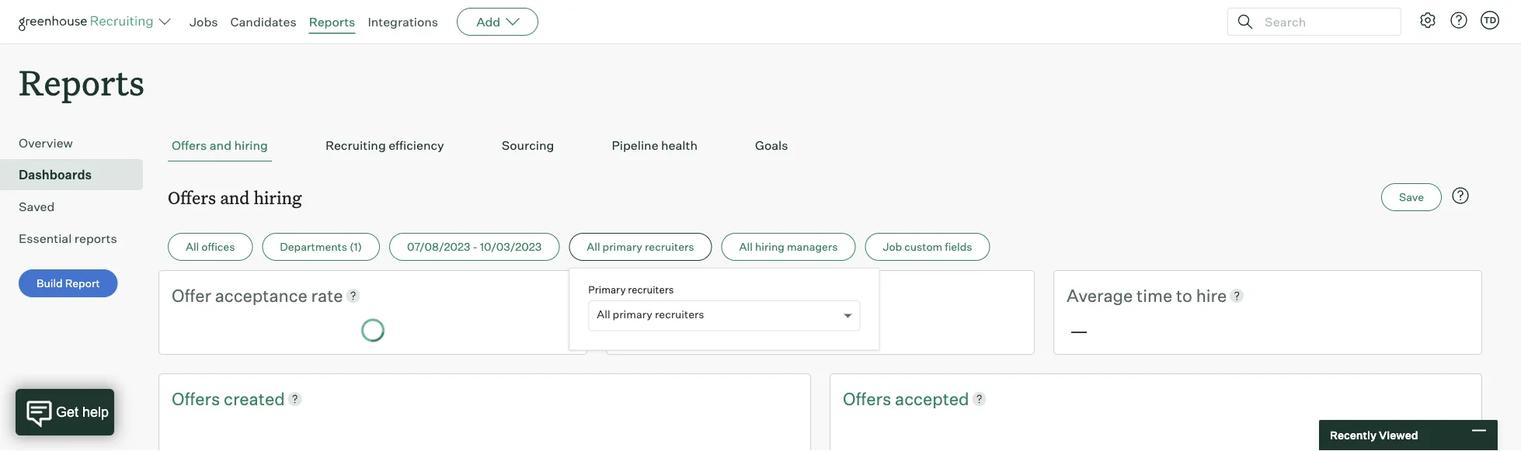 Task type: locate. For each thing, give the bounding box(es) containing it.
0 horizontal spatial reports
[[19, 59, 145, 105]]

0 vertical spatial hiring
[[234, 138, 268, 153]]

0 vertical spatial all primary recruiters
[[587, 240, 694, 254]]

1 horizontal spatial average time to
[[1067, 285, 1196, 306]]

time
[[689, 285, 725, 306], [1137, 285, 1173, 306]]

accepted link
[[895, 387, 969, 411]]

2 offers link from the left
[[843, 387, 895, 411]]

1 horizontal spatial to
[[1176, 285, 1193, 306]]

save
[[1399, 191, 1424, 204]]

primary recruiters
[[588, 283, 674, 296]]

2 average time to from the left
[[1067, 285, 1196, 306]]

tab list
[[168, 130, 1473, 162]]

all inside button
[[587, 240, 600, 254]]

recruiters inside button
[[645, 240, 694, 254]]

hiring inside button
[[755, 240, 785, 254]]

1 vertical spatial all primary recruiters
[[597, 308, 704, 321]]

all
[[186, 240, 199, 254], [587, 240, 600, 254], [739, 240, 753, 254], [597, 308, 610, 321]]

reports right candidates link
[[309, 14, 355, 30]]

all offices button
[[168, 233, 253, 261]]

saved
[[19, 199, 55, 215]]

all up primary
[[587, 240, 600, 254]]

0 horizontal spatial average time to
[[619, 285, 749, 306]]

07/08/2023 - 10/03/2023
[[407, 240, 542, 254]]

to for hire
[[1176, 285, 1193, 306]]

recently viewed
[[1330, 429, 1418, 442]]

0 vertical spatial primary
[[603, 240, 642, 254]]

all primary recruiters
[[587, 240, 694, 254], [597, 308, 704, 321]]

created
[[224, 388, 285, 409]]

0 horizontal spatial offers link
[[172, 387, 224, 411]]

sourcing button
[[498, 130, 558, 162]]

add button
[[457, 8, 539, 36]]

all inside button
[[739, 240, 753, 254]]

greenhouse recruiting image
[[19, 12, 159, 31]]

reports down greenhouse recruiting image
[[19, 59, 145, 105]]

recruiting efficiency
[[325, 138, 444, 153]]

average down all primary recruiters button
[[619, 285, 686, 306]]

reports
[[309, 14, 355, 30], [19, 59, 145, 105]]

all primary recruiters up primary recruiters at the left of the page
[[587, 240, 694, 254]]

2 average from the left
[[1067, 285, 1133, 306]]

0 horizontal spatial time
[[689, 285, 725, 306]]

primary
[[603, 240, 642, 254], [613, 308, 653, 321]]

jobs link
[[190, 14, 218, 30]]

0 vertical spatial offers and hiring
[[172, 138, 268, 153]]

time left hire
[[1137, 285, 1173, 306]]

recruiters
[[645, 240, 694, 254], [628, 283, 674, 296], [655, 308, 704, 321]]

average time to
[[619, 285, 749, 306], [1067, 285, 1196, 306]]

2 time from the left
[[1137, 285, 1173, 306]]

all left offices at the left bottom of the page
[[186, 240, 199, 254]]

and inside button
[[210, 138, 232, 153]]

all inside button
[[186, 240, 199, 254]]

1 average from the left
[[619, 285, 686, 306]]

10/03/2023
[[480, 240, 542, 254]]

1 offers link from the left
[[172, 387, 224, 411]]

average time to up the —
[[1067, 285, 1196, 306]]

1 horizontal spatial average
[[1067, 285, 1133, 306]]

offers and hiring inside button
[[172, 138, 268, 153]]

fields
[[945, 240, 972, 254]]

1 to from the left
[[729, 285, 745, 306]]

recruiters down primary recruiters at the left of the page
[[655, 308, 704, 321]]

average time to for hire
[[1067, 285, 1196, 306]]

dashboards
[[19, 167, 92, 183]]

all primary recruiters down primary recruiters at the left of the page
[[597, 308, 704, 321]]

offers and hiring
[[172, 138, 268, 153], [168, 186, 302, 209]]

average
[[619, 285, 686, 306], [1067, 285, 1133, 306]]

2 to from the left
[[1176, 285, 1193, 306]]

primary down primary recruiters at the left of the page
[[613, 308, 653, 321]]

1 vertical spatial primary
[[613, 308, 653, 321]]

07/08/2023
[[407, 240, 470, 254]]

0 vertical spatial recruiters
[[645, 240, 694, 254]]

hiring
[[234, 138, 268, 153], [254, 186, 302, 209], [755, 240, 785, 254]]

efficiency
[[389, 138, 444, 153]]

reports
[[74, 231, 117, 246]]

0 horizontal spatial average
[[619, 285, 686, 306]]

pipeline
[[612, 138, 659, 153]]

time left fill
[[689, 285, 725, 306]]

fill
[[749, 285, 767, 306]]

offer
[[172, 285, 211, 306]]

1 horizontal spatial offers link
[[843, 387, 895, 411]]

report
[[65, 277, 100, 290]]

departments
[[280, 240, 347, 254]]

average time to down all primary recruiters button
[[619, 285, 749, 306]]

dashboards link
[[19, 166, 137, 184]]

—
[[1070, 319, 1089, 342]]

average up the —
[[1067, 285, 1133, 306]]

recruiting
[[325, 138, 386, 153]]

0 horizontal spatial to
[[729, 285, 745, 306]]

all hiring managers button
[[721, 233, 856, 261]]

save button
[[1382, 184, 1442, 211]]

2 vertical spatial hiring
[[755, 240, 785, 254]]

offer acceptance
[[172, 285, 311, 306]]

recruiters down all primary recruiters button
[[628, 283, 674, 296]]

1 horizontal spatial reports
[[309, 14, 355, 30]]

acceptance
[[215, 285, 308, 306]]

time for fill
[[689, 285, 725, 306]]

offers link
[[172, 387, 224, 411], [843, 387, 895, 411]]

faq image
[[1451, 187, 1470, 205]]

offices
[[201, 240, 235, 254]]

average for hire
[[1067, 285, 1133, 306]]

primary up primary recruiters at the left of the page
[[603, 240, 642, 254]]

all primary recruiters inside button
[[587, 240, 694, 254]]

to left hire
[[1176, 285, 1193, 306]]

1 time from the left
[[689, 285, 725, 306]]

offers
[[172, 138, 207, 153], [168, 186, 216, 209], [172, 388, 224, 409], [843, 388, 895, 409]]

to left fill
[[729, 285, 745, 306]]

1 horizontal spatial time
[[1137, 285, 1173, 306]]

all offices
[[186, 240, 235, 254]]

1 vertical spatial reports
[[19, 59, 145, 105]]

primary
[[588, 283, 626, 296]]

1 vertical spatial recruiters
[[628, 283, 674, 296]]

recently
[[1330, 429, 1377, 442]]

1 average time to from the left
[[619, 285, 749, 306]]

offers link for accepted
[[843, 387, 895, 411]]

recruiters up primary recruiters at the left of the page
[[645, 240, 694, 254]]

essential reports link
[[19, 229, 137, 248]]

all up fill
[[739, 240, 753, 254]]

recruiting efficiency button
[[322, 130, 448, 162]]

to for fill
[[729, 285, 745, 306]]

departments (1)
[[280, 240, 362, 254]]

job custom fields
[[883, 240, 972, 254]]

0 vertical spatial and
[[210, 138, 232, 153]]

average time to for fill
[[619, 285, 749, 306]]

offers and hiring button
[[168, 130, 272, 162]]

and
[[210, 138, 232, 153], [220, 186, 250, 209]]

to
[[729, 285, 745, 306], [1176, 285, 1193, 306]]



Task type: describe. For each thing, give the bounding box(es) containing it.
created link
[[224, 387, 285, 411]]

all down primary
[[597, 308, 610, 321]]

viewed
[[1379, 429, 1418, 442]]

primary inside button
[[603, 240, 642, 254]]

1 vertical spatial hiring
[[254, 186, 302, 209]]

sourcing
[[502, 138, 554, 153]]

time for hire
[[1137, 285, 1173, 306]]

2 vertical spatial recruiters
[[655, 308, 704, 321]]

Search text field
[[1261, 10, 1387, 33]]

tab list containing offers and hiring
[[168, 130, 1473, 162]]

departments (1) button
[[262, 233, 380, 261]]

all for all hiring managers button
[[739, 240, 753, 254]]

candidates
[[230, 14, 297, 30]]

health
[[661, 138, 698, 153]]

all for all offices button
[[186, 240, 199, 254]]

goals
[[755, 138, 788, 153]]

average for fill
[[619, 285, 686, 306]]

saved link
[[19, 198, 137, 216]]

pipeline health button
[[608, 130, 702, 162]]

reports link
[[309, 14, 355, 30]]

td button
[[1481, 11, 1500, 30]]

candidates link
[[230, 14, 297, 30]]

configure image
[[1419, 11, 1437, 30]]

job custom fields button
[[865, 233, 990, 261]]

1 vertical spatial and
[[220, 186, 250, 209]]

jobs
[[190, 14, 218, 30]]

build
[[37, 277, 63, 290]]

overview link
[[19, 134, 137, 152]]

offers link for created
[[172, 387, 224, 411]]

all primary recruiters button
[[569, 233, 712, 261]]

essential
[[19, 231, 72, 246]]

pipeline health
[[612, 138, 698, 153]]

goals button
[[751, 130, 792, 162]]

all hiring managers
[[739, 240, 838, 254]]

all for all primary recruiters button
[[587, 240, 600, 254]]

td
[[1484, 15, 1497, 25]]

07/08/2023 - 10/03/2023 button
[[389, 233, 560, 261]]

accepted
[[895, 388, 969, 409]]

managers
[[787, 240, 838, 254]]

integrations
[[368, 14, 438, 30]]

1 vertical spatial offers and hiring
[[168, 186, 302, 209]]

hiring inside button
[[234, 138, 268, 153]]

hire
[[1196, 285, 1227, 306]]

custom
[[905, 240, 943, 254]]

0 vertical spatial reports
[[309, 14, 355, 30]]

add
[[476, 14, 501, 30]]

build report button
[[19, 270, 118, 298]]

build report
[[37, 277, 100, 290]]

overview
[[19, 135, 73, 151]]

-
[[473, 240, 478, 254]]

offers inside button
[[172, 138, 207, 153]]

essential reports
[[19, 231, 117, 246]]

integrations link
[[368, 14, 438, 30]]

job
[[883, 240, 902, 254]]

(1)
[[350, 240, 362, 254]]

td button
[[1478, 8, 1503, 33]]

rate
[[311, 285, 343, 306]]



Task type: vqa. For each thing, say whether or not it's contained in the screenshot.
the rightmost Average time to
yes



